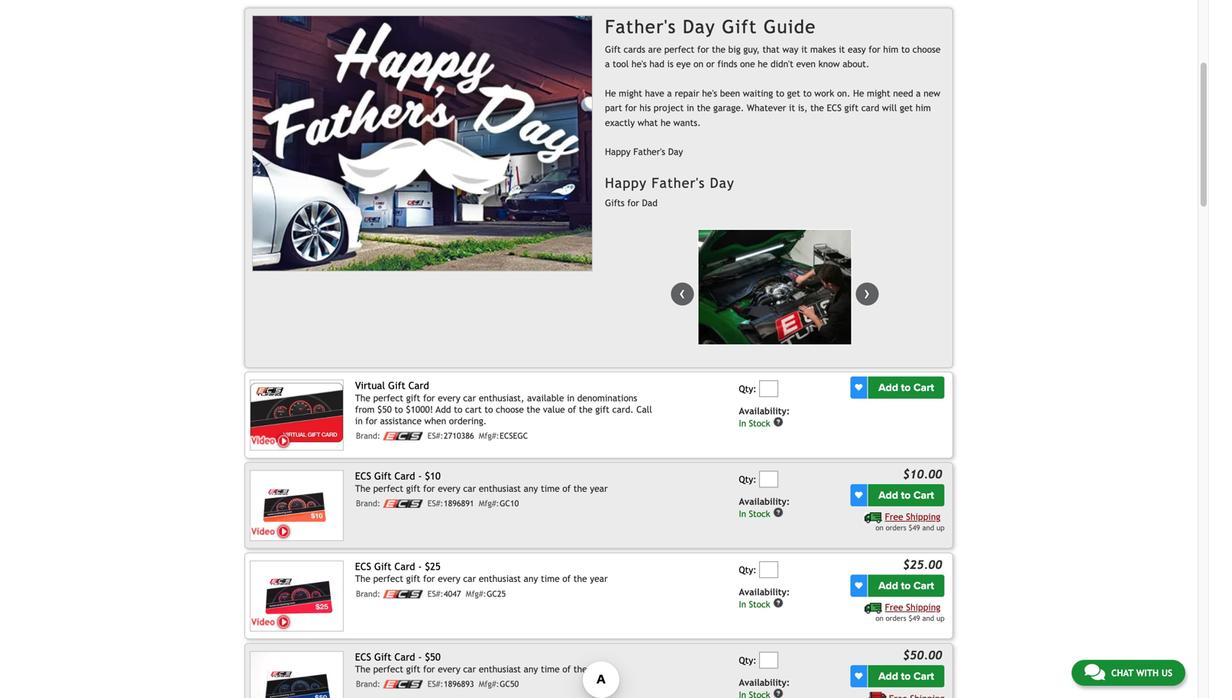 Task type: locate. For each thing, give the bounding box(es) containing it.
free shipping image
[[865, 603, 882, 614]]

0 horizontal spatial might
[[619, 88, 642, 98]]

gift inside 'virtual gift card the perfect gift for every car enthusiast, available in denominations from $50 to $1000! add to cart to choose the value of the gift card.  call in for assistance when ordering.'
[[388, 380, 406, 392]]

in down from
[[355, 416, 363, 426]]

every inside ecs gift card - $10 the perfect gift for every car enthusiast any time of the year
[[438, 483, 461, 494]]

0 vertical spatial free
[[885, 512, 904, 522]]

perfect inside ecs gift card - $50 the perfect gift for every car enthusiast any time of the year
[[373, 664, 404, 675]]

add to wish list image for $50.00
[[855, 673, 863, 680]]

enthusiast for $25.00
[[479, 574, 521, 584]]

father's
[[605, 16, 677, 37], [634, 146, 666, 157], [652, 175, 705, 191]]

1 question sign image from the top
[[773, 417, 784, 428]]

he might have a repair he's been waiting to get to work on. he might need a new part for his project in the garage. whatever it is, the ecs gift card will get him exactly what he wants.
[[605, 88, 941, 128]]

gift for ecs gift card - $25
[[374, 561, 392, 573]]

and up $50.00
[[923, 614, 935, 623]]

any for $10.00
[[524, 483, 538, 494]]

es#: left the "1896891"
[[428, 499, 443, 508]]

he down project
[[661, 117, 671, 128]]

enthusiast
[[479, 483, 521, 494], [479, 574, 521, 584], [479, 664, 521, 675]]

0 horizontal spatial him
[[884, 44, 899, 54]]

3 - from the top
[[418, 651, 422, 663]]

day down garage.
[[710, 175, 735, 191]]

None text field
[[760, 381, 779, 397], [760, 471, 779, 488], [760, 381, 779, 397], [760, 471, 779, 488]]

1 availability: from the top
[[739, 406, 790, 416]]

shipping
[[906, 512, 941, 522], [906, 602, 941, 613]]

0 vertical spatial $49
[[909, 524, 920, 532]]

1 vertical spatial $50
[[425, 651, 441, 663]]

the for $25.00
[[355, 574, 371, 584]]

1 might from the left
[[619, 88, 642, 98]]

2 question sign image from the top
[[773, 598, 784, 608]]

$49 for $10.00
[[909, 524, 920, 532]]

1 vertical spatial in
[[739, 509, 746, 519]]

3 brand: from the top
[[356, 589, 380, 599]]

2 vertical spatial stock
[[749, 599, 771, 610]]

a up project
[[667, 88, 672, 98]]

gift inside ecs gift card - $10 the perfect gift for every car enthusiast any time of the year
[[406, 483, 421, 494]]

2 - from the top
[[418, 561, 422, 573]]

1 vertical spatial get
[[900, 102, 913, 113]]

1 and from the top
[[923, 524, 935, 532]]

time inside ecs gift card - $10 the perfect gift for every car enthusiast any time of the year
[[541, 483, 560, 494]]

0 vertical spatial up
[[937, 524, 945, 532]]

free shipping on orders $49 and up
[[876, 512, 945, 532], [876, 602, 945, 623]]

3 cart from the top
[[914, 579, 934, 592]]

1 question sign image from the top
[[773, 507, 784, 518]]

1 vertical spatial happy
[[605, 175, 647, 191]]

in for $25.00
[[739, 599, 746, 610]]

comments image
[[1085, 663, 1105, 681]]

year for $50.00
[[590, 664, 608, 675]]

ecs gift card - $50 link
[[355, 651, 441, 663]]

for down ecs gift card - $50 link
[[423, 664, 435, 675]]

0 vertical spatial enthusiast
[[479, 483, 521, 494]]

and
[[923, 524, 935, 532], [923, 614, 935, 623]]

4 add to cart button from the top
[[868, 665, 945, 688]]

happy
[[605, 146, 631, 157], [605, 175, 647, 191]]

2 time from the top
[[541, 574, 560, 584]]

3 any from the top
[[524, 664, 538, 675]]

enthusiast up "gc50" at the bottom
[[479, 664, 521, 675]]

gift inside ecs gift card - $10 the perfect gift for every car enthusiast any time of the year
[[374, 470, 392, 482]]

$49 up $50.00
[[909, 614, 920, 623]]

2 cart from the top
[[914, 489, 934, 502]]

year inside ecs gift card - $10 the perfect gift for every car enthusiast any time of the year
[[590, 483, 608, 494]]

happy inside happy father's day gifts for dad
[[605, 175, 647, 191]]

0 vertical spatial free shipping on orders $49 and up
[[876, 512, 945, 532]]

shipping down $10.00 at right
[[906, 512, 941, 522]]

0 vertical spatial happy
[[605, 146, 631, 157]]

happy for happy father's day
[[605, 146, 631, 157]]

2 enthusiast from the top
[[479, 574, 521, 584]]

get down need
[[900, 102, 913, 113]]

brand: down ecs gift card - $25 link
[[356, 589, 380, 599]]

for
[[697, 44, 709, 54], [869, 44, 881, 54], [625, 102, 637, 113], [628, 197, 639, 208], [423, 393, 435, 403], [366, 416, 377, 426], [423, 483, 435, 494], [423, 574, 435, 584], [423, 664, 435, 675]]

1 every from the top
[[438, 393, 461, 403]]

0 vertical spatial availability: in stock
[[739, 406, 790, 429]]

3 in from the top
[[739, 599, 746, 610]]

add inside 'virtual gift card the perfect gift for every car enthusiast, available in denominations from $50 to $1000! add to cart to choose the value of the gift card.  call in for assistance when ordering.'
[[436, 404, 451, 415]]

2 free shipping on orders $49 and up from the top
[[876, 602, 945, 623]]

add
[[879, 381, 899, 394], [436, 404, 451, 415], [879, 489, 899, 502], [879, 579, 899, 592], [879, 670, 899, 683]]

a
[[605, 58, 610, 69], [667, 88, 672, 98], [916, 88, 921, 98]]

the down ecs gift card - $25 link
[[355, 574, 371, 584]]

1 vertical spatial orders
[[886, 614, 907, 623]]

gift inside the gift cards are perfect for the big guy, that way it makes it easy for him to choose a tool he's had is eye on or finds one he didn't even know about.
[[605, 44, 621, 54]]

gifts
[[605, 197, 625, 208]]

choose
[[913, 44, 941, 54], [496, 404, 524, 415]]

mfg#: for $10.00
[[479, 499, 499, 508]]

choose up new
[[913, 44, 941, 54]]

might up card
[[867, 88, 891, 98]]

2 the from the top
[[355, 483, 371, 494]]

2 availability: in stock from the top
[[739, 496, 790, 519]]

car
[[463, 393, 476, 403], [463, 483, 476, 494], [463, 574, 476, 584], [463, 664, 476, 675]]

1 vertical spatial $49
[[909, 614, 920, 623]]

car up es#: 1896893 mfg#: gc50
[[463, 664, 476, 675]]

0 horizontal spatial it
[[789, 102, 795, 113]]

he right on.
[[853, 88, 864, 98]]

1 vertical spatial enthusiast
[[479, 574, 521, 584]]

big
[[729, 44, 741, 54]]

a left 'tool'
[[605, 58, 610, 69]]

card inside ecs gift card - $50 the perfect gift for every car enthusiast any time of the year
[[395, 651, 415, 663]]

any
[[524, 483, 538, 494], [524, 574, 538, 584], [524, 664, 538, 675]]

0 vertical spatial him
[[884, 44, 899, 54]]

1 add to cart button from the top
[[868, 377, 945, 399]]

cards
[[624, 44, 646, 54]]

gift down the denominations in the bottom of the page
[[595, 404, 610, 415]]

it
[[802, 44, 808, 54], [839, 44, 845, 54], [789, 102, 795, 113]]

2 stock from the top
[[749, 509, 771, 519]]

1 vertical spatial -
[[418, 561, 422, 573]]

- for $10.00
[[418, 470, 422, 482]]

ecs gift cards - corporate logo image down ecs gift card - $10 link at the bottom of page
[[383, 500, 423, 508]]

gift inside the he might have a repair he's been waiting to get to work on. he might need a new part for his project in the garage. whatever it is, the ecs gift card will get him exactly what he wants.
[[845, 102, 859, 113]]

day inside happy father's day gifts for dad
[[710, 175, 735, 191]]

1 horizontal spatial a
[[667, 88, 672, 98]]

ecs for $25.00
[[355, 561, 371, 573]]

free down $10.00 at right
[[885, 512, 904, 522]]

ecs right es#1896893 - gc50 -  ecs gift card - $50 - the perfect gift for every car enthusiast any time of the year - ecs gift cards - audi bmw volkswagen mercedes benz mini porsche "image"
[[355, 651, 371, 663]]

for down $10
[[423, 483, 435, 494]]

brand: for $10.00
[[356, 499, 380, 508]]

question sign image for virtual gift card
[[773, 417, 784, 428]]

chat
[[1112, 668, 1134, 678]]

ecs inside ecs gift card - $10 the perfect gift for every car enthusiast any time of the year
[[355, 470, 371, 482]]

mfg#: left "gc50" at the bottom
[[479, 680, 499, 689]]

a left new
[[916, 88, 921, 98]]

every inside ecs gift card - $25 the perfect gift for every car enthusiast any time of the year
[[438, 574, 461, 584]]

the inside the gift cards are perfect for the big guy, that way it makes it easy for him to choose a tool he's had is eye on or finds one he didn't even know about.
[[712, 44, 726, 54]]

of inside ecs gift card - $50 the perfect gift for every car enthusiast any time of the year
[[563, 664, 571, 675]]

availability: for ecs gift card - $25
[[739, 587, 790, 597]]

cart for $10.00
[[914, 489, 934, 502]]

gift cards are perfect for the big guy, that way it makes it easy for him to choose a tool he's had is eye on or finds one he didn't even know about.
[[605, 44, 941, 69]]

1 free shipping on orders $49 and up from the top
[[876, 512, 945, 532]]

shipping for $25.00
[[906, 602, 941, 613]]

2 vertical spatial on
[[876, 614, 884, 623]]

ecs inside ecs gift card - $25 the perfect gift for every car enthusiast any time of the year
[[355, 561, 371, 573]]

on inside the gift cards are perfect for the big guy, that way it makes it easy for him to choose a tool he's had is eye on or finds one he didn't even know about.
[[694, 58, 704, 69]]

1 car from the top
[[463, 393, 476, 403]]

car inside ecs gift card - $50 the perfect gift for every car enthusiast any time of the year
[[463, 664, 476, 675]]

he up "part"
[[605, 88, 616, 98]]

1 vertical spatial question sign image
[[773, 688, 784, 698]]

for inside the he might have a repair he's been waiting to get to work on. he might need a new part for his project in the garage. whatever it is, the ecs gift card will get him exactly what he wants.
[[625, 102, 637, 113]]

enthusiast inside ecs gift card - $50 the perfect gift for every car enthusiast any time of the year
[[479, 664, 521, 675]]

1 orders from the top
[[886, 524, 907, 532]]

free
[[885, 512, 904, 522], [885, 602, 904, 613]]

3 add to wish list image from the top
[[855, 582, 863, 590]]

3 car from the top
[[463, 574, 476, 584]]

ecs down from
[[355, 470, 371, 482]]

0 horizontal spatial he's
[[632, 58, 647, 69]]

it left 'is,'
[[789, 102, 795, 113]]

gift
[[722, 16, 757, 37], [605, 44, 621, 54], [388, 380, 406, 392], [374, 470, 392, 482], [374, 561, 392, 573], [374, 651, 392, 663]]

$50 right from
[[377, 404, 392, 415]]

0 vertical spatial orders
[[886, 524, 907, 532]]

0 vertical spatial $50
[[377, 404, 392, 415]]

1896891
[[444, 499, 474, 508]]

0 horizontal spatial get
[[787, 88, 801, 98]]

0 horizontal spatial in
[[355, 416, 363, 426]]

2 happy from the top
[[605, 175, 647, 191]]

car up es#: 4047 mfg#: gc25
[[463, 574, 476, 584]]

choose down 'enthusiast,'
[[496, 404, 524, 415]]

2 add to wish list image from the top
[[855, 492, 863, 499]]

2 vertical spatial in
[[739, 599, 746, 610]]

way
[[783, 44, 799, 54]]

cart
[[914, 381, 934, 394], [914, 489, 934, 502], [914, 579, 934, 592], [914, 670, 934, 683]]

of for $25.00
[[563, 574, 571, 584]]

add to cart button for $50.00
[[868, 665, 945, 688]]

1 vertical spatial on
[[876, 524, 884, 532]]

gift down ecs gift card - $25 link
[[406, 574, 421, 584]]

3 qty: from the top
[[739, 565, 757, 575]]

year for $25.00
[[590, 574, 608, 584]]

on for $10.00
[[876, 524, 884, 532]]

the for $10.00
[[355, 483, 371, 494]]

perfect down ecs gift card - $10 link at the bottom of page
[[373, 483, 404, 494]]

1 vertical spatial he
[[661, 117, 671, 128]]

0 vertical spatial any
[[524, 483, 538, 494]]

gift up $1000! on the left bottom of the page
[[406, 393, 421, 403]]

1 horizontal spatial choose
[[913, 44, 941, 54]]

ecsegc
[[500, 431, 528, 441]]

free shipping image
[[865, 513, 882, 523], [869, 691, 886, 698]]

1 add to cart from the top
[[879, 381, 934, 394]]

gift inside ecs gift card - $25 the perfect gift for every car enthusiast any time of the year
[[406, 574, 421, 584]]

$1000!
[[406, 404, 433, 415]]

in right available
[[567, 393, 575, 403]]

the inside ecs gift card - $25 the perfect gift for every car enthusiast any time of the year
[[355, 574, 371, 584]]

1 vertical spatial free
[[885, 602, 904, 613]]

0 vertical spatial free shipping image
[[865, 513, 882, 523]]

add to cart for $25.00
[[879, 579, 934, 592]]

car up es#: 1896891 mfg#: gc10
[[463, 483, 476, 494]]

- inside ecs gift card - $10 the perfect gift for every car enthusiast any time of the year
[[418, 470, 422, 482]]

perfect down virtual gift card link
[[373, 393, 404, 403]]

1 vertical spatial time
[[541, 574, 560, 584]]

2710386
[[444, 431, 474, 441]]

$10
[[425, 470, 441, 482]]

es#: 2710386 mfg#: ecsegc
[[428, 431, 528, 441]]

father's inside happy father's day gifts for dad
[[652, 175, 705, 191]]

2 car from the top
[[463, 483, 476, 494]]

perfect down ecs gift card - $50 link
[[373, 664, 404, 675]]

question sign image for $10.00
[[773, 507, 784, 518]]

every
[[438, 393, 461, 403], [438, 483, 461, 494], [438, 574, 461, 584], [438, 664, 461, 675]]

happy up gifts
[[605, 175, 647, 191]]

about.
[[843, 58, 870, 69]]

him right easy
[[884, 44, 899, 54]]

4047
[[444, 589, 461, 599]]

2 any from the top
[[524, 574, 538, 584]]

1 vertical spatial free shipping on orders $49 and up
[[876, 602, 945, 623]]

any inside ecs gift card - $50 the perfect gift for every car enthusiast any time of the year
[[524, 664, 538, 675]]

gc50
[[500, 680, 519, 689]]

question sign image
[[773, 417, 784, 428], [773, 688, 784, 698]]

1 ecs gift cards - corporate logo image from the top
[[383, 432, 423, 440]]

$49 up $25.00
[[909, 524, 920, 532]]

4 cart from the top
[[914, 670, 934, 683]]

get up 'is,'
[[787, 88, 801, 98]]

2 vertical spatial -
[[418, 651, 422, 663]]

mfg#: for $25.00
[[466, 589, 486, 599]]

2 free from the top
[[885, 602, 904, 613]]

$50 up es#: 1896893 mfg#: gc50
[[425, 651, 441, 663]]

stock for $10.00
[[749, 509, 771, 519]]

2 and from the top
[[923, 614, 935, 623]]

of inside ecs gift card - $25 the perfect gift for every car enthusiast any time of the year
[[563, 574, 571, 584]]

question sign image
[[773, 507, 784, 518], [773, 598, 784, 608]]

any inside ecs gift card - $25 the perfect gift for every car enthusiast any time of the year
[[524, 574, 538, 584]]

1 vertical spatial day
[[668, 146, 683, 157]]

happy down exactly
[[605, 146, 631, 157]]

choose inside the gift cards are perfect for the big guy, that way it makes it easy for him to choose a tool he's had is eye on or finds one he didn't even know about.
[[913, 44, 941, 54]]

1 vertical spatial in
[[567, 393, 575, 403]]

2 vertical spatial any
[[524, 664, 538, 675]]

card
[[409, 380, 429, 392], [395, 470, 415, 482], [395, 561, 415, 573], [395, 651, 415, 663]]

every up when
[[438, 393, 461, 403]]

2 add to cart button from the top
[[868, 484, 945, 507]]

time inside ecs gift card - $25 the perfect gift for every car enthusiast any time of the year
[[541, 574, 560, 584]]

2 up from the top
[[937, 614, 945, 623]]

0 vertical spatial time
[[541, 483, 560, 494]]

it left easy
[[839, 44, 845, 54]]

2 in from the top
[[739, 509, 746, 519]]

3 add to cart from the top
[[879, 579, 934, 592]]

free shipping on orders $49 and up up $25.00
[[876, 512, 945, 532]]

for left the his
[[625, 102, 637, 113]]

one
[[740, 58, 755, 69]]

question sign image for ecs gift card - $50
[[773, 688, 784, 698]]

3 the from the top
[[355, 574, 371, 584]]

2 es#: from the top
[[428, 499, 443, 508]]

enthusiast up gc10
[[479, 483, 521, 494]]

the inside ecs gift card - $50 the perfect gift for every car enthusiast any time of the year
[[574, 664, 587, 675]]

add to wish list image for $25.00
[[855, 582, 863, 590]]

every up 4047
[[438, 574, 461, 584]]

available
[[527, 393, 564, 403]]

0 vertical spatial shipping
[[906, 512, 941, 522]]

him inside the he might have a repair he's been waiting to get to work on. he might need a new part for his project in the garage. whatever it is, the ecs gift card will get him exactly what he wants.
[[916, 102, 931, 113]]

get
[[787, 88, 801, 98], [900, 102, 913, 113]]

father's up dad
[[652, 175, 705, 191]]

$25
[[425, 561, 441, 573]]

the down ecs gift card - $50 link
[[355, 664, 371, 675]]

the up from
[[355, 393, 371, 403]]

choose inside 'virtual gift card the perfect gift for every car enthusiast, available in denominations from $50 to $1000! add to cart to choose the value of the gift card.  call in for assistance when ordering.'
[[496, 404, 524, 415]]

free right free shipping icon
[[885, 602, 904, 613]]

every up the "1896891"
[[438, 483, 461, 494]]

0 vertical spatial choose
[[913, 44, 941, 54]]

1 cart from the top
[[914, 381, 934, 394]]

1 shipping from the top
[[906, 512, 941, 522]]

time for $25.00
[[541, 574, 560, 584]]

and for $10.00
[[923, 524, 935, 532]]

he's left been
[[702, 88, 717, 98]]

4 every from the top
[[438, 664, 461, 675]]

es#: left 1896893
[[428, 680, 443, 689]]

2 vertical spatial in
[[355, 416, 363, 426]]

1 vertical spatial any
[[524, 574, 538, 584]]

4 the from the top
[[355, 664, 371, 675]]

qty:
[[739, 384, 757, 394], [739, 474, 757, 485], [739, 565, 757, 575], [739, 655, 757, 666]]

2 ecs gift cards - corporate logo image from the top
[[383, 500, 423, 508]]

card for $25.00
[[395, 561, 415, 573]]

ecs left $25
[[355, 561, 371, 573]]

1 vertical spatial him
[[916, 102, 931, 113]]

him down new
[[916, 102, 931, 113]]

ecs gift cards - corporate logo image
[[383, 432, 423, 440], [383, 500, 423, 508], [383, 590, 423, 598], [383, 680, 423, 689]]

and up $25.00
[[923, 524, 935, 532]]

qty: for $50.00
[[739, 655, 757, 666]]

free shipping on orders $49 and up up $50.00
[[876, 602, 945, 623]]

0 vertical spatial he's
[[632, 58, 647, 69]]

any for $25.00
[[524, 574, 538, 584]]

the down ecs gift card - $10 link at the bottom of page
[[355, 483, 371, 494]]

ecs inside ecs gift card - $50 the perfect gift for every car enthusiast any time of the year
[[355, 651, 371, 663]]

availability: in stock
[[739, 406, 790, 429], [739, 496, 790, 519], [739, 587, 790, 610]]

brand: down ecs gift card - $50 link
[[356, 680, 380, 689]]

0 vertical spatial and
[[923, 524, 935, 532]]

shipping down $25.00
[[906, 602, 941, 613]]

0 vertical spatial on
[[694, 58, 704, 69]]

4 es#: from the top
[[428, 680, 443, 689]]

es#: 1896891 mfg#: gc10
[[428, 499, 519, 508]]

he
[[758, 58, 768, 69], [661, 117, 671, 128]]

1 stock from the top
[[749, 418, 771, 429]]

1 vertical spatial up
[[937, 614, 945, 623]]

brand: for $25.00
[[356, 589, 380, 599]]

0 horizontal spatial a
[[605, 58, 610, 69]]

brand: for $50.00
[[356, 680, 380, 689]]

3 ecs gift cards - corporate logo image from the top
[[383, 590, 423, 598]]

1 vertical spatial choose
[[496, 404, 524, 415]]

up up $25.00
[[937, 524, 945, 532]]

brand: down from
[[356, 431, 380, 441]]

project
[[654, 102, 684, 113]]

mfg#:
[[479, 431, 499, 441], [479, 499, 499, 508], [466, 589, 486, 599], [479, 680, 499, 689]]

1 vertical spatial question sign image
[[773, 598, 784, 608]]

0 horizontal spatial $50
[[377, 404, 392, 415]]

2 $49 from the top
[[909, 614, 920, 623]]

in for $10.00
[[739, 509, 746, 519]]

es#: for $10.00
[[428, 499, 443, 508]]

0 horizontal spatial he
[[605, 88, 616, 98]]

card inside ecs gift card - $10 the perfect gift for every car enthusiast any time of the year
[[395, 470, 415, 482]]

the inside 'virtual gift card the perfect gift for every car enthusiast, available in denominations from $50 to $1000! add to cart to choose the value of the gift card.  call in for assistance when ordering.'
[[355, 393, 371, 403]]

he's down cards
[[632, 58, 647, 69]]

brand: down ecs gift card - $10 link at the bottom of page
[[356, 499, 380, 508]]

him
[[884, 44, 899, 54], [916, 102, 931, 113]]

cart for $25.00
[[914, 579, 934, 592]]

card inside ecs gift card - $25 the perfect gift for every car enthusiast any time of the year
[[395, 561, 415, 573]]

1 year from the top
[[590, 483, 608, 494]]

0 vertical spatial day
[[683, 16, 716, 37]]

he right the one
[[758, 58, 768, 69]]

the inside ecs gift card - $25 the perfect gift for every car enthusiast any time of the year
[[574, 574, 587, 584]]

1 horizontal spatial he's
[[702, 88, 717, 98]]

0 vertical spatial -
[[418, 470, 422, 482]]

1 enthusiast from the top
[[479, 483, 521, 494]]

0 vertical spatial year
[[590, 483, 608, 494]]

car inside ecs gift card - $25 the perfect gift for every car enthusiast any time of the year
[[463, 574, 476, 584]]

time inside ecs gift card - $50 the perfect gift for every car enthusiast any time of the year
[[541, 664, 560, 675]]

2 vertical spatial day
[[710, 175, 735, 191]]

might
[[619, 88, 642, 98], [867, 88, 891, 98]]

ecs gift cards - corporate logo image down ecs gift card - $25 link
[[383, 590, 423, 598]]

enthusiast inside ecs gift card - $10 the perfect gift for every car enthusiast any time of the year
[[479, 483, 521, 494]]

es#: down when
[[428, 431, 443, 441]]

wants.
[[674, 117, 701, 128]]

1 es#: from the top
[[428, 431, 443, 441]]

he's
[[632, 58, 647, 69], [702, 88, 717, 98]]

- inside ecs gift card - $25 the perfect gift for every car enthusiast any time of the year
[[418, 561, 422, 573]]

father's day gift guide
[[605, 16, 816, 37]]

the
[[712, 44, 726, 54], [697, 102, 711, 113], [811, 102, 824, 113], [527, 404, 540, 415], [579, 404, 593, 415], [574, 483, 587, 494], [574, 574, 587, 584], [574, 664, 587, 675]]

up up $50.00
[[937, 614, 945, 623]]

day up or
[[683, 16, 716, 37]]

$50 inside 'virtual gift card the perfect gift for every car enthusiast, available in denominations from $50 to $1000! add to cart to choose the value of the gift card.  call in for assistance when ordering.'
[[377, 404, 392, 415]]

3 year from the top
[[590, 664, 608, 675]]

the inside ecs gift card - $10 the perfect gift for every car enthusiast any time of the year
[[574, 483, 587, 494]]

es#:
[[428, 431, 443, 441], [428, 499, 443, 508], [428, 589, 443, 599], [428, 680, 443, 689]]

for down $25
[[423, 574, 435, 584]]

he's inside the he might have a repair he's been waiting to get to work on. he might need a new part for his project in the garage. whatever it is, the ecs gift card will get him exactly what he wants.
[[702, 88, 717, 98]]

he inside the he might have a repair he's been waiting to get to work on. he might need a new part for his project in the garage. whatever it is, the ecs gift card will get him exactly what he wants.
[[661, 117, 671, 128]]

0 horizontal spatial choose
[[496, 404, 524, 415]]

1 happy from the top
[[605, 146, 631, 157]]

2 vertical spatial time
[[541, 664, 560, 675]]

ecs gift cards - corporate logo image for $50.00
[[383, 680, 423, 689]]

1 vertical spatial year
[[590, 574, 608, 584]]

2 question sign image from the top
[[773, 688, 784, 698]]

›
[[864, 283, 870, 303]]

1 free from the top
[[885, 512, 904, 522]]

3 enthusiast from the top
[[479, 664, 521, 675]]

orders for $10.00
[[886, 524, 907, 532]]

1 horizontal spatial $50
[[425, 651, 441, 663]]

2 vertical spatial father's
[[652, 175, 705, 191]]

1 availability: in stock from the top
[[739, 406, 790, 429]]

1 - from the top
[[418, 470, 422, 482]]

mfg#: left gc10
[[479, 499, 499, 508]]

father's for happy father's day
[[634, 146, 666, 157]]

2 vertical spatial year
[[590, 664, 608, 675]]

might up the his
[[619, 88, 642, 98]]

1 vertical spatial he's
[[702, 88, 717, 98]]

- inside ecs gift card - $50 the perfect gift for every car enthusiast any time of the year
[[418, 651, 422, 663]]

ecs down on.
[[827, 102, 842, 113]]

perfect up eye
[[664, 44, 695, 54]]

car inside ecs gift card - $10 the perfect gift for every car enthusiast any time of the year
[[463, 483, 476, 494]]

1 any from the top
[[524, 483, 538, 494]]

enthusiast inside ecs gift card - $25 the perfect gift for every car enthusiast any time of the year
[[479, 574, 521, 584]]

qty: for $25.00
[[739, 565, 757, 575]]

year inside ecs gift card - $25 the perfect gift for every car enthusiast any time of the year
[[590, 574, 608, 584]]

1 vertical spatial availability: in stock
[[739, 496, 790, 519]]

father's up cards
[[605, 16, 677, 37]]

0 horizontal spatial he
[[661, 117, 671, 128]]

gift down on.
[[845, 102, 859, 113]]

easy
[[848, 44, 866, 54]]

2 horizontal spatial in
[[687, 102, 694, 113]]

1 vertical spatial shipping
[[906, 602, 941, 613]]

2 year from the top
[[590, 574, 608, 584]]

perfect down ecs gift card - $25 link
[[373, 574, 404, 584]]

of for $10.00
[[563, 483, 571, 494]]

1 vertical spatial father's
[[634, 146, 666, 157]]

2 vertical spatial availability: in stock
[[739, 587, 790, 610]]

even
[[796, 58, 816, 69]]

1 vertical spatial and
[[923, 614, 935, 623]]

4 ecs gift cards - corporate logo image from the top
[[383, 680, 423, 689]]

to inside the gift cards are perfect for the big guy, that way it makes it easy for him to choose a tool he's had is eye on or finds one he didn't even know about.
[[902, 44, 910, 54]]

1 vertical spatial stock
[[749, 509, 771, 519]]

of inside 'virtual gift card the perfect gift for every car enthusiast, available in denominations from $50 to $1000! add to cart to choose the value of the gift card.  call in for assistance when ordering.'
[[568, 404, 576, 415]]

3 every from the top
[[438, 574, 461, 584]]

card for $10.00
[[395, 470, 415, 482]]

with
[[1137, 668, 1159, 678]]

it right 'way'
[[802, 44, 808, 54]]

1 time from the top
[[541, 483, 560, 494]]

assistance
[[380, 416, 422, 426]]

know
[[819, 58, 840, 69]]

1 vertical spatial free shipping image
[[869, 691, 886, 698]]

perfect inside ecs gift card - $25 the perfect gift for every car enthusiast any time of the year
[[373, 574, 404, 584]]

for inside ecs gift card - $50 the perfect gift for every car enthusiast any time of the year
[[423, 664, 435, 675]]

the inside ecs gift card - $10 the perfect gift for every car enthusiast any time of the year
[[355, 483, 371, 494]]

2 availability: from the top
[[739, 496, 790, 507]]

1 horizontal spatial he
[[853, 88, 864, 98]]

in
[[739, 418, 746, 429], [739, 509, 746, 519], [739, 599, 746, 610]]

4 brand: from the top
[[356, 680, 380, 689]]

question sign image for $25.00
[[773, 598, 784, 608]]

when
[[425, 416, 446, 426]]

2 vertical spatial enthusiast
[[479, 664, 521, 675]]

gift for virtual gift card
[[388, 380, 406, 392]]

1 horizontal spatial might
[[867, 88, 891, 98]]

happy father's day gifts for dad
[[605, 175, 735, 208]]

every inside 'virtual gift card the perfect gift for every car enthusiast, available in denominations from $50 to $1000! add to cart to choose the value of the gift card.  call in for assistance when ordering.'
[[438, 393, 461, 403]]

4 qty: from the top
[[739, 655, 757, 666]]

day down wants.
[[668, 146, 683, 157]]

es#: left 4047
[[428, 589, 443, 599]]

add to wish list image
[[855, 384, 863, 392], [855, 492, 863, 499], [855, 582, 863, 590], [855, 673, 863, 680]]

None text field
[[760, 562, 779, 578], [760, 652, 779, 669], [760, 562, 779, 578], [760, 652, 779, 669]]

0 vertical spatial he
[[758, 58, 768, 69]]

3 es#: from the top
[[428, 589, 443, 599]]

any inside ecs gift card - $10 the perfect gift for every car enthusiast any time of the year
[[524, 483, 538, 494]]

2 brand: from the top
[[356, 499, 380, 508]]

0 vertical spatial in
[[739, 418, 746, 429]]

gift down ecs gift card - $10 link at the bottom of page
[[406, 483, 421, 494]]

1 qty: from the top
[[739, 384, 757, 394]]

year inside ecs gift card - $50 the perfect gift for every car enthusiast any time of the year
[[590, 664, 608, 675]]

4 add to cart from the top
[[879, 670, 934, 683]]

orders up $50.00
[[886, 614, 907, 623]]

3 add to cart button from the top
[[868, 575, 945, 597]]

2 qty: from the top
[[739, 474, 757, 485]]

$50
[[377, 404, 392, 415], [425, 651, 441, 663]]

enthusiast up gc25
[[479, 574, 521, 584]]

card inside 'virtual gift card the perfect gift for every car enthusiast, available in denominations from $50 to $1000! add to cart to choose the value of the gift card.  call in for assistance when ordering.'
[[409, 380, 429, 392]]

4 add to wish list image from the top
[[855, 673, 863, 680]]

gift inside ecs gift card - $50 the perfect gift for every car enthusiast any time of the year
[[374, 651, 392, 663]]

gift down ecs gift card - $50 link
[[406, 664, 421, 675]]

0 vertical spatial stock
[[749, 418, 771, 429]]

is
[[667, 58, 674, 69]]

2 every from the top
[[438, 483, 461, 494]]

perfect for $10.00
[[373, 483, 404, 494]]

a inside the gift cards are perfect for the big guy, that way it makes it easy for him to choose a tool he's had is eye on or finds one he didn't even know about.
[[605, 58, 610, 69]]

card
[[862, 102, 880, 113]]

0 vertical spatial question sign image
[[773, 507, 784, 518]]

1 up from the top
[[937, 524, 945, 532]]

2 shipping from the top
[[906, 602, 941, 613]]

3 availability: from the top
[[739, 587, 790, 597]]

every up 1896893
[[438, 664, 461, 675]]

gift for ecs gift card - $10
[[374, 470, 392, 482]]

guy,
[[744, 44, 760, 54]]

for left dad
[[628, 197, 639, 208]]

1 horizontal spatial he
[[758, 58, 768, 69]]

add to cart button
[[868, 377, 945, 399], [868, 484, 945, 507], [868, 575, 945, 597], [868, 665, 945, 688]]

3 availability: in stock from the top
[[739, 587, 790, 610]]

add to cart for $10.00
[[879, 489, 934, 502]]

father's down the what
[[634, 146, 666, 157]]

1 he from the left
[[605, 88, 616, 98]]

ecs gift cards - corporate logo image down assistance
[[383, 432, 423, 440]]

0 vertical spatial question sign image
[[773, 417, 784, 428]]

1 the from the top
[[355, 393, 371, 403]]

0 vertical spatial in
[[687, 102, 694, 113]]

3 time from the top
[[541, 664, 560, 675]]

2 orders from the top
[[886, 614, 907, 623]]

on for $25.00
[[876, 614, 884, 623]]

of inside ecs gift card - $10 the perfect gift for every car enthusiast any time of the year
[[563, 483, 571, 494]]

availability: in stock for $10.00
[[739, 496, 790, 519]]

orders up $25.00
[[886, 524, 907, 532]]

and for $25.00
[[923, 614, 935, 623]]

1 horizontal spatial him
[[916, 102, 931, 113]]

every inside ecs gift card - $50 the perfect gift for every car enthusiast any time of the year
[[438, 664, 461, 675]]

perfect inside ecs gift card - $10 the perfect gift for every car enthusiast any time of the year
[[373, 483, 404, 494]]

ecs gift cards - corporate logo image down ecs gift card - $50 link
[[383, 680, 423, 689]]

makes
[[811, 44, 836, 54]]

4 car from the top
[[463, 664, 476, 675]]

to
[[902, 44, 910, 54], [776, 88, 785, 98], [803, 88, 812, 98], [901, 381, 911, 394], [395, 404, 403, 415], [454, 404, 463, 415], [485, 404, 493, 415], [901, 489, 911, 502], [901, 579, 911, 592], [901, 670, 911, 683]]

gift inside ecs gift card - $25 the perfect gift for every car enthusiast any time of the year
[[374, 561, 392, 573]]

0 vertical spatial father's
[[605, 16, 677, 37]]

the inside ecs gift card - $50 the perfect gift for every car enthusiast any time of the year
[[355, 664, 371, 675]]

2 add to cart from the top
[[879, 489, 934, 502]]

3 stock from the top
[[749, 599, 771, 610]]

car up cart
[[463, 393, 476, 403]]

mfg#: left gc25
[[466, 589, 486, 599]]

1 $49 from the top
[[909, 524, 920, 532]]



Task type: describe. For each thing, give the bounding box(es) containing it.
happy for happy father's day gifts for dad
[[605, 175, 647, 191]]

1 add to wish list image from the top
[[855, 384, 863, 392]]

es#4047 - gc25 -  ecs gift card - $25 - the perfect gift for every car enthusiast any time of the year - ecs gift cards - audi bmw volkswagen mercedes benz mini porsche image
[[250, 561, 344, 632]]

perfect inside the gift cards are perfect for the big guy, that way it makes it easy for him to choose a tool he's had is eye on or finds one he didn't even know about.
[[664, 44, 695, 54]]

are
[[648, 44, 662, 54]]

gc10
[[500, 499, 519, 508]]

free for $25.00
[[885, 602, 904, 613]]

finds
[[718, 58, 738, 69]]

1896893
[[444, 680, 474, 689]]

add to cart button for $25.00
[[868, 575, 945, 597]]

es#1896891 - gc10 -  ecs gift card - $10 - the perfect gift for every car enthusiast any time of the year - ecs gift cards - audi bmw volkswagen mercedes benz mini porsche image
[[250, 470, 344, 541]]

gift for ecs gift card - $50
[[374, 651, 392, 663]]

free shipping on orders $49 and up for $25.00
[[876, 602, 945, 623]]

he's inside the gift cards are perfect for the big guy, that way it makes it easy for him to choose a tool he's had is eye on or finds one he didn't even know about.
[[632, 58, 647, 69]]

free for $10.00
[[885, 512, 904, 522]]

guide
[[764, 16, 816, 37]]

tool
[[613, 58, 629, 69]]

virtual
[[355, 380, 385, 392]]

add to cart button for $10.00
[[868, 484, 945, 507]]

denominations
[[577, 393, 637, 403]]

is,
[[798, 102, 808, 113]]

part
[[605, 102, 622, 113]]

it inside the he might have a repair he's been waiting to get to work on. he might need a new part for his project in the garage. whatever it is, the ecs gift card will get him exactly what he wants.
[[789, 102, 795, 113]]

$25.00
[[903, 558, 942, 572]]

exactly
[[605, 117, 635, 128]]

$49 for $25.00
[[909, 614, 920, 623]]

for up or
[[697, 44, 709, 54]]

car for $50.00
[[463, 664, 476, 675]]

his
[[640, 102, 651, 113]]

mfg#: left ecsegc on the left
[[479, 431, 499, 441]]

2 horizontal spatial it
[[839, 44, 845, 54]]

orders for $25.00
[[886, 614, 907, 623]]

new
[[924, 88, 941, 98]]

for up $1000! on the left bottom of the page
[[423, 393, 435, 403]]

will
[[882, 102, 897, 113]]

‹ link
[[671, 283, 694, 306]]

free shipping image for $50.00
[[869, 691, 886, 698]]

virtual gift card the perfect gift for every car enthusiast, available in denominations from $50 to $1000! add to cart to choose the value of the gift card.  call in for assistance when ordering.
[[355, 380, 652, 426]]

every for $25.00
[[438, 574, 461, 584]]

work
[[815, 88, 835, 98]]

car for $10.00
[[463, 483, 476, 494]]

free shipping on orders $49 and up for $10.00
[[876, 512, 945, 532]]

didn't
[[771, 58, 794, 69]]

been
[[720, 88, 740, 98]]

qty: for $10.00
[[739, 474, 757, 485]]

happy father's day
[[605, 146, 683, 157]]

time for $10.00
[[541, 483, 560, 494]]

year for $10.00
[[590, 483, 608, 494]]

cart for $50.00
[[914, 670, 934, 683]]

perfect inside 'virtual gift card the perfect gift for every car enthusiast, available in denominations from $50 to $1000! add to cart to choose the value of the gift card.  call in for assistance when ordering.'
[[373, 393, 404, 403]]

perfect for $25.00
[[373, 574, 404, 584]]

us
[[1162, 668, 1173, 678]]

up for $10.00
[[937, 524, 945, 532]]

ecs gift card - $10 the perfect gift for every car enthusiast any time of the year
[[355, 470, 608, 494]]

the for $50.00
[[355, 664, 371, 675]]

have
[[645, 88, 665, 98]]

day for happy father's day
[[668, 146, 683, 157]]

availability: in stock for $25.00
[[739, 587, 790, 610]]

dad
[[642, 197, 658, 208]]

- for $25.00
[[418, 561, 422, 573]]

perfect for $50.00
[[373, 664, 404, 675]]

add to wish list image for $10.00
[[855, 492, 863, 499]]

time for $50.00
[[541, 664, 560, 675]]

need
[[893, 88, 913, 98]]

es#: for $50.00
[[428, 680, 443, 689]]

gift inside ecs gift card - $50 the perfect gift for every car enthusiast any time of the year
[[406, 664, 421, 675]]

$50.00
[[903, 648, 942, 662]]

had
[[650, 58, 665, 69]]

he inside the gift cards are perfect for the big guy, that way it makes it easy for him to choose a tool he's had is eye on or finds one he didn't even know about.
[[758, 58, 768, 69]]

enthusiast for $50.00
[[479, 664, 521, 675]]

‹
[[679, 283, 686, 303]]

$50 inside ecs gift card - $50 the perfect gift for every car enthusiast any time of the year
[[425, 651, 441, 663]]

or
[[706, 58, 715, 69]]

free shipping image for $10.00
[[865, 513, 882, 523]]

stock for $25.00
[[749, 599, 771, 610]]

1 brand: from the top
[[356, 431, 380, 441]]

ecs gift card - $25 the perfect gift for every car enthusiast any time of the year
[[355, 561, 608, 584]]

waiting
[[743, 88, 773, 98]]

mfg#: for $50.00
[[479, 680, 499, 689]]

4 availability: from the top
[[739, 677, 790, 688]]

ordering.
[[449, 416, 487, 426]]

ecs for $10.00
[[355, 470, 371, 482]]

add to cart for $50.00
[[879, 670, 934, 683]]

$10.00
[[903, 468, 942, 481]]

garage.
[[714, 102, 744, 113]]

car inside 'virtual gift card the perfect gift for every car enthusiast, available in denominations from $50 to $1000! add to cart to choose the value of the gift card.  call in for assistance when ordering.'
[[463, 393, 476, 403]]

add for $50.00
[[879, 670, 899, 683]]

up for $25.00
[[937, 614, 945, 623]]

day for happy father's day gifts for dad
[[710, 175, 735, 191]]

car for $25.00
[[463, 574, 476, 584]]

enthusiast,
[[479, 393, 524, 403]]

card.
[[612, 404, 634, 415]]

from
[[355, 404, 375, 415]]

repair
[[675, 88, 700, 98]]

› link
[[856, 283, 879, 306]]

what
[[638, 117, 658, 128]]

ecs gift card - $25 link
[[355, 561, 441, 573]]

es#1896893 - gc50 -  ecs gift card - $50 - the perfect gift for every car enthusiast any time of the year - ecs gift cards - audi bmw volkswagen mercedes benz mini porsche image
[[250, 651, 344, 698]]

enthusiast for $10.00
[[479, 483, 521, 494]]

any for $50.00
[[524, 664, 538, 675]]

shipping for $10.00
[[906, 512, 941, 522]]

that
[[763, 44, 780, 54]]

father's for happy father's day gifts for dad
[[652, 175, 705, 191]]

0 vertical spatial get
[[787, 88, 801, 98]]

availability: for ecs gift card - $10
[[739, 496, 790, 507]]

es#: for $25.00
[[428, 589, 443, 599]]

virtual gift card link
[[355, 380, 429, 392]]

ecs inside the he might have a repair he's been waiting to get to work on. he might need a new part for his project in the garage. whatever it is, the ecs gift card will get him exactly what he wants.
[[827, 102, 842, 113]]

es#2710386 - ecsegc -  virtual gift card - the perfect gift for every car enthusiast, available in denominations from $50 to $1000! add to cart to choose the value of the gift card.

call in for assistance when ordering. - ecs gift cards - audi bmw volkswagen mercedes benz mini porsche image
[[250, 380, 344, 451]]

every for $10.00
[[438, 483, 461, 494]]

- for $50.00
[[418, 651, 422, 663]]

add for $25.00
[[879, 579, 899, 592]]

for down from
[[366, 416, 377, 426]]

on.
[[837, 88, 851, 98]]

1 in from the top
[[739, 418, 746, 429]]

chat with us link
[[1072, 660, 1186, 686]]

for inside ecs gift card - $25 the perfect gift for every car enthusiast any time of the year
[[423, 574, 435, 584]]

2 might from the left
[[867, 88, 891, 98]]

for inside happy father's day gifts for dad
[[628, 197, 639, 208]]

eye
[[676, 58, 691, 69]]

of for $50.00
[[563, 664, 571, 675]]

es#: 4047 mfg#: gc25
[[428, 589, 506, 599]]

1 horizontal spatial it
[[802, 44, 808, 54]]

for right easy
[[869, 44, 881, 54]]

ecs gift card - $10 link
[[355, 470, 441, 482]]

whatever
[[747, 102, 786, 113]]

ecs for $50.00
[[355, 651, 371, 663]]

ecs gift card - $50 the perfect gift for every car enthusiast any time of the year
[[355, 651, 608, 675]]

every for $50.00
[[438, 664, 461, 675]]

for inside ecs gift card - $10 the perfect gift for every car enthusiast any time of the year
[[423, 483, 435, 494]]

1 horizontal spatial in
[[567, 393, 575, 403]]

add for $10.00
[[879, 489, 899, 502]]

ecs gift cards - corporate logo image for $25.00
[[383, 590, 423, 598]]

2 horizontal spatial a
[[916, 88, 921, 98]]

call
[[637, 404, 652, 415]]

him inside the gift cards are perfect for the big guy, that way it makes it easy for him to choose a tool he's had is eye on or finds one he didn't even know about.
[[884, 44, 899, 54]]

chat with us
[[1112, 668, 1173, 678]]

value
[[543, 404, 565, 415]]

cart
[[465, 404, 482, 415]]

in inside the he might have a repair he's been waiting to get to work on. he might need a new part for his project in the garage. whatever it is, the ecs gift card will get him exactly what he wants.
[[687, 102, 694, 113]]

ecs gift cards - corporate logo image for $10.00
[[383, 500, 423, 508]]

2 he from the left
[[853, 88, 864, 98]]

availability: for virtual gift card
[[739, 406, 790, 416]]

gc25
[[487, 589, 506, 599]]

es#: 1896893 mfg#: gc50
[[428, 680, 519, 689]]

card for $50.00
[[395, 651, 415, 663]]

1 horizontal spatial get
[[900, 102, 913, 113]]



Task type: vqa. For each thing, say whether or not it's contained in the screenshot.
finds
yes



